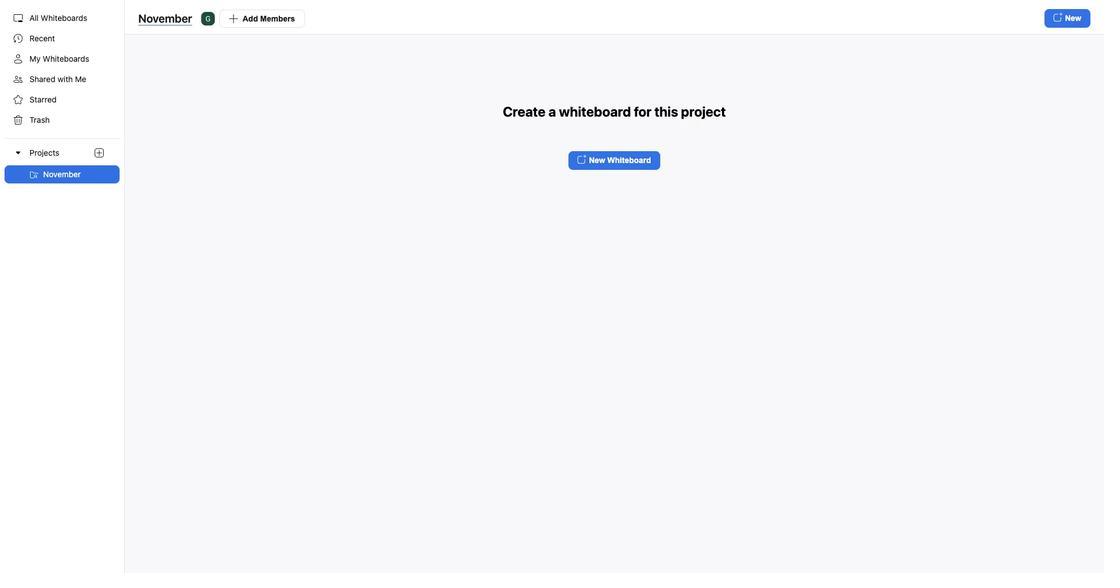 Task type: locate. For each thing, give the bounding box(es) containing it.
projects
[[29, 148, 59, 158]]

menu bar containing all whiteboards
[[0, 0, 125, 574]]

0 horizontal spatial november
[[43, 170, 81, 179]]

whiteboard
[[559, 103, 631, 119]]

recent menu item
[[5, 29, 120, 48]]

0 vertical spatial new
[[1065, 14, 1082, 23]]

create a whiteboard for this project
[[503, 103, 726, 119]]

all whiteboards
[[29, 13, 87, 23]]

new for new
[[1065, 14, 1082, 23]]

new
[[1065, 14, 1082, 23], [589, 156, 605, 165]]

my whiteboards
[[29, 54, 89, 63]]

add members application
[[201, 9, 305, 27]]

0 vertical spatial november
[[138, 12, 192, 25]]

whiteboards up with at the left of the page
[[43, 54, 89, 63]]

november
[[138, 12, 192, 25], [43, 170, 81, 179]]

menu item
[[0, 138, 124, 184]]

whiteboards
[[41, 13, 87, 23], [43, 54, 89, 63]]

me
[[75, 74, 86, 84]]

whiteboards for all whiteboards
[[41, 13, 87, 23]]

shared
[[29, 74, 55, 84]]

1 horizontal spatial november
[[138, 12, 192, 25]]

add
[[243, 14, 258, 23]]

0 horizontal spatial new
[[589, 156, 605, 165]]

0 vertical spatial whiteboards
[[41, 13, 87, 23]]

1 vertical spatial november
[[43, 170, 81, 179]]

my whiteboards menu item
[[5, 50, 120, 68]]

with
[[58, 74, 73, 84]]

add members button
[[219, 9, 305, 27]]

1 vertical spatial new
[[589, 156, 605, 165]]

november menu item
[[5, 166, 120, 184]]

add members
[[243, 14, 295, 23]]

a
[[549, 103, 556, 119]]

whiteboard
[[608, 156, 651, 165]]

1 vertical spatial whiteboards
[[43, 54, 89, 63]]

new inside november application
[[1065, 14, 1082, 23]]

1 horizontal spatial new
[[1065, 14, 1082, 23]]

this
[[655, 103, 678, 119]]

menu bar
[[0, 0, 125, 574]]

my
[[29, 54, 41, 63]]

november menu
[[0, 166, 124, 184]]

whiteboards up recent menu item
[[41, 13, 87, 23]]

november left project owner: greg robinson image
[[138, 12, 192, 25]]

november down 'projects'
[[43, 170, 81, 179]]

all whiteboards menu item
[[5, 9, 120, 27]]

november application
[[138, 9, 1091, 28]]

shared with me
[[29, 74, 86, 84]]



Task type: describe. For each thing, give the bounding box(es) containing it.
starred menu item
[[5, 91, 120, 109]]

menu item containing projects
[[0, 138, 124, 184]]

starred
[[29, 95, 57, 104]]

new for new whiteboard
[[589, 156, 605, 165]]

new whiteboard button
[[569, 151, 660, 170]]

november image
[[29, 171, 39, 180]]

project owner: greg robinson image
[[201, 12, 215, 25]]

create
[[503, 103, 546, 119]]

project
[[681, 103, 726, 119]]

all
[[29, 13, 39, 23]]

whiteboards for my whiteboards
[[43, 54, 89, 63]]

for
[[634, 103, 652, 119]]

members
[[260, 14, 295, 23]]

trash
[[29, 115, 50, 125]]

trash menu item
[[5, 111, 120, 129]]

new button
[[1045, 9, 1091, 28]]

november inside application
[[138, 12, 192, 25]]

recent
[[29, 33, 55, 43]]

shared with me menu item
[[5, 70, 120, 88]]

november inside menu item
[[43, 170, 81, 179]]

new whiteboard
[[589, 156, 651, 165]]



Task type: vqa. For each thing, say whether or not it's contained in the screenshot.
one
no



